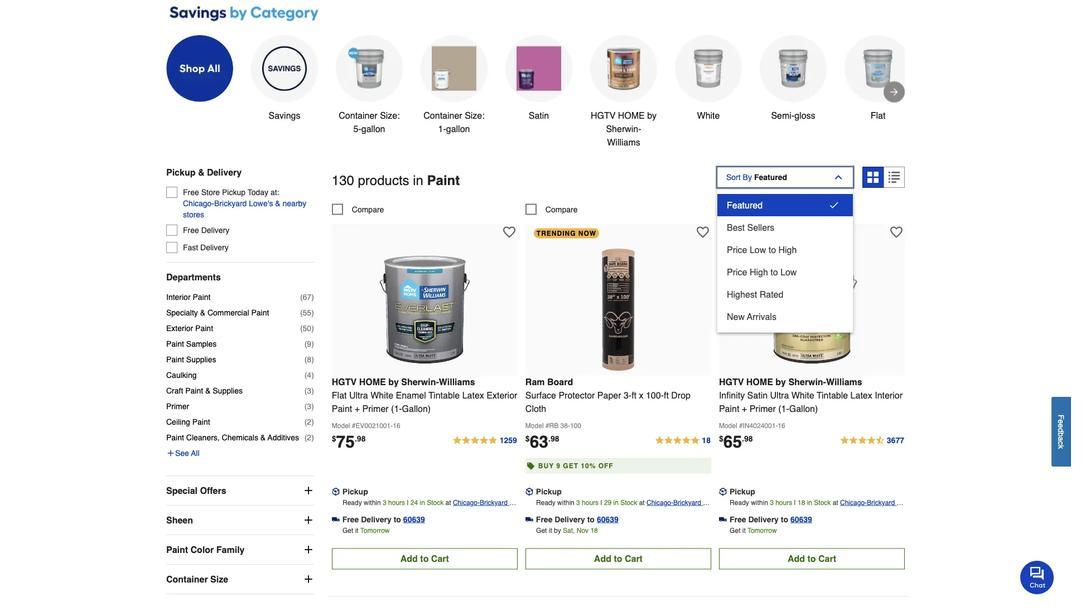 Task type: vqa. For each thing, say whether or not it's contained in the screenshot.


Task type: describe. For each thing, give the bounding box(es) containing it.
c
[[1057, 441, 1066, 445]]

trending
[[537, 230, 576, 238]]

savings special offers savings image
[[262, 46, 307, 91]]

) for paint samples
[[311, 340, 314, 349]]

) for specialty & commercial paint
[[311, 309, 314, 317]]

5 stars image for 63
[[655, 435, 711, 448]]

paint right craft
[[185, 387, 203, 396]]

nov
[[577, 527, 589, 535]]

2 2 from the top
[[307, 434, 311, 442]]

pickup for ready within 3 hours | 24 in stock at chicago-brickyard lowe's
[[343, 488, 368, 496]]

chicago- for ready within 3 hours | 18 in stock at chicago-brickyard lowe's
[[840, 499, 867, 507]]

now
[[579, 230, 597, 238]]

.98 for 63
[[549, 435, 559, 444]]

( for craft paint & supplies
[[305, 387, 307, 396]]

9 for (
[[307, 340, 311, 349]]

1 ft from the left
[[632, 391, 637, 401]]

$ for 63
[[526, 435, 530, 444]]

container size: 1-gallon button
[[421, 35, 488, 136]]

stores
[[183, 210, 204, 219]]

truck filled image
[[719, 516, 727, 524]]

$ 65 .98
[[719, 433, 753, 452]]

pickup for ready within 3 hours | 29 in stock at chicago-brickyard lowe's
[[536, 488, 562, 496]]

white inside hgtv home by sherwin-williams infinity satin ultra white tintable latex interior paint + primer (1-gallon)
[[792, 391, 815, 401]]

heart outline image
[[891, 226, 903, 239]]

$ 75 .98
[[332, 433, 366, 452]]

craft paint & supplies
[[166, 387, 243, 396]]

1 2 from the top
[[307, 418, 311, 427]]

see all
[[175, 449, 200, 458]]

savings
[[269, 110, 301, 120]]

list view image
[[889, 172, 900, 183]]

free for ready within 3 hours | 18 in stock at chicago-brickyard lowe's
[[730, 515, 746, 524]]

( for ceiling paint
[[305, 418, 307, 427]]

$ for 65
[[719, 435, 724, 444]]

1 heart outline image from the left
[[503, 226, 516, 239]]

& left additives
[[261, 434, 266, 442]]

cleaners,
[[186, 434, 220, 442]]

1 vertical spatial supplies
[[213, 387, 243, 396]]

free for ready within 3 hours | 29 in stock at chicago-brickyard lowe's
[[536, 515, 553, 524]]

67
[[303, 293, 311, 302]]

paint down 'ceiling'
[[166, 434, 184, 442]]

samples
[[186, 340, 217, 349]]

pickup image for ready within 3 hours | 29 in stock at chicago-brickyard lowe's
[[526, 488, 533, 496]]

paint down 1- on the top of the page
[[427, 173, 460, 188]]

in for ready within 3 hours | 18 in stock at chicago-brickyard lowe's
[[807, 499, 813, 507]]

cart for third add to cart 'button' from left
[[819, 554, 837, 565]]

3 for ready within 3 hours | 29 in stock at chicago-brickyard lowe's
[[577, 499, 580, 507]]

new arrivals button
[[718, 306, 853, 328]]

ready within 3 hours | 29 in stock at chicago-brickyard lowe's
[[536, 499, 703, 518]]

price for price low to high
[[727, 245, 748, 255]]

caulking
[[166, 371, 197, 380]]

hgtv for hgtv home by sherwin-williams flat ultra white enamel tintable latex exterior paint + primer (1-gallon)
[[332, 377, 357, 388]]

to inside price low to high button
[[769, 245, 776, 255]]

plus image for paint color family
[[303, 545, 314, 556]]

see all button
[[166, 448, 200, 459]]

( down ( 2 )
[[305, 434, 307, 442]]

18 button
[[655, 435, 711, 448]]

tomorrow for ready within 3 hours | 18 in stock at chicago-brickyard lowe's
[[748, 527, 777, 535]]

8
[[307, 355, 311, 364]]

sherwin- for hgtv home by sherwin-williams flat ultra white enamel tintable latex exterior paint + primer (1-gallon)
[[401, 377, 439, 388]]

100-
[[646, 391, 664, 401]]

container inside button
[[166, 574, 208, 585]]

container size: 5-gallon
[[339, 110, 400, 134]]

3 add to cart button from the left
[[719, 549, 905, 570]]

price low to high
[[727, 245, 797, 255]]

special offers
[[166, 486, 226, 496]]

in for ready within 3 hours | 24 in stock at chicago-brickyard lowe's
[[420, 499, 425, 507]]

ready for ready within 3 hours | 29 in stock at chicago-brickyard lowe's
[[536, 499, 556, 507]]

paint up samples
[[195, 324, 213, 333]]

enamel
[[396, 391, 426, 401]]

off
[[599, 462, 614, 470]]

1259 button
[[452, 435, 518, 448]]

( for paint supplies
[[305, 355, 307, 364]]

100
[[570, 422, 581, 430]]

price low to high button
[[718, 239, 853, 261]]

lowe's for ready within 3 hours | 29 in stock at chicago-brickyard lowe's
[[647, 510, 667, 518]]

add to cart for 1st add to cart 'button' from the left
[[401, 554, 449, 565]]

18 for ready within 3 hours | 18 in stock at chicago-brickyard lowe's
[[798, 499, 805, 507]]

1 horizontal spatial low
[[781, 267, 797, 277]]

home for hgtv home by sherwin-williams infinity satin ultra white tintable latex interior paint + primer (1-gallon)
[[747, 377, 773, 388]]

best sellers
[[727, 222, 775, 233]]

add to cart for second add to cart 'button' from the right
[[594, 554, 643, 565]]

container size: 5-gallon button
[[336, 35, 403, 136]]

exterior paint
[[166, 324, 213, 333]]

additives
[[268, 434, 299, 442]]

free delivery to 60639 for 29
[[536, 515, 619, 524]]

size
[[210, 574, 228, 585]]

d
[[1057, 428, 1066, 433]]

rated
[[760, 289, 784, 300]]

2 heart outline image from the left
[[697, 226, 709, 239]]

pickup & delivery
[[166, 167, 242, 177]]

5-
[[354, 124, 361, 134]]

store
[[201, 188, 220, 197]]

paint color family
[[166, 545, 245, 555]]

trending now
[[537, 230, 597, 238]]

williams for hgtv home by sherwin-williams flat ultra white enamel tintable latex exterior paint + primer (1-gallon)
[[439, 377, 475, 388]]

home for hgtv home by sherwin-williams flat ultra white enamel tintable latex exterior paint + primer (1-gallon)
[[359, 377, 386, 388]]

checkmark image
[[829, 200, 840, 211]]

actual price $65.98 element
[[719, 433, 753, 452]]

paint up caulking
[[166, 355, 184, 364]]

container size button
[[166, 565, 314, 594]]

4
[[307, 371, 311, 380]]

gallon for 5-
[[361, 124, 385, 134]]

2 add to cart button from the left
[[526, 549, 711, 570]]

at for 24
[[446, 499, 451, 507]]

flat button
[[845, 35, 912, 122]]

savings sheen flat image
[[856, 46, 901, 91]]

savings sheen semi-gloss image
[[771, 46, 816, 91]]

semi-gloss
[[771, 110, 816, 120]]

model # ev0021001-16
[[332, 422, 400, 430]]

chicago-brickyard lowe's & nearby stores
[[183, 199, 307, 219]]

hgtv home by sherwin-williams infinity satin ultra white tintable latex interior paint + primer (1-gallon) image
[[751, 249, 874, 371]]

by for hgtv home by sherwin- williams
[[647, 110, 657, 120]]

white inside hgtv home by sherwin-williams flat ultra white enamel tintable latex exterior paint + primer (1-gallon)
[[371, 391, 393, 401]]

ultra inside hgtv home by sherwin-williams flat ultra white enamel tintable latex exterior paint + primer (1-gallon)
[[349, 391, 368, 401]]

get
[[563, 462, 579, 470]]

50
[[303, 324, 311, 333]]

high inside price low to high button
[[779, 245, 797, 255]]

paint samples
[[166, 340, 217, 349]]

primer for flat ultra white enamel tintable latex exterior paint + primer (1-gallon)
[[362, 404, 389, 414]]

ultra inside hgtv home by sherwin-williams infinity satin ultra white tintable latex interior paint + primer (1-gallon)
[[770, 391, 789, 401]]

featured button
[[718, 194, 853, 216]]

within for ready within 3 hours | 29 in stock at chicago-brickyard lowe's
[[558, 499, 575, 507]]

18 for get it by sat, nov 18
[[591, 527, 598, 535]]

hgtv home by sherwin-williams flat ultra white enamel tintable latex exterior paint + primer (1-gallon)
[[332, 377, 518, 414]]

today
[[248, 188, 268, 197]]

bestseller
[[730, 230, 780, 238]]

3-
[[624, 391, 632, 401]]

white inside button
[[697, 110, 720, 120]]

satin button
[[506, 35, 573, 122]]

hours for 18
[[776, 499, 793, 507]]

interior paint
[[166, 293, 211, 302]]

model for flat ultra white enamel tintable latex exterior paint + primer (1-gallon)
[[332, 422, 350, 430]]

ready within 3 hours | 18 in stock at chicago-brickyard lowe's
[[730, 499, 897, 518]]

compare for the 5005508285 element
[[739, 205, 772, 214]]

brickyard inside the chicago-brickyard lowe's & nearby stores
[[214, 199, 247, 208]]

paint right commercial
[[251, 309, 269, 317]]

hgtv home by sherwin- williams
[[591, 110, 657, 147]]

16 for ultra
[[778, 422, 786, 430]]

tintable for enamel
[[429, 391, 460, 401]]

( 9 )
[[305, 340, 314, 349]]

( for exterior paint
[[300, 324, 303, 333]]

) for interior paint
[[311, 293, 314, 302]]

size: for container size: 5-gallon
[[380, 110, 400, 120]]

hgtv for hgtv home by sherwin-williams infinity satin ultra white tintable latex interior paint + primer (1-gallon)
[[719, 377, 744, 388]]

in for ready within 3 hours | 29 in stock at chicago-brickyard lowe's
[[614, 499, 619, 507]]

0 vertical spatial interior
[[166, 293, 191, 302]]

add for second add to cart 'button' from the right
[[594, 554, 612, 565]]

paint cleaners, chemicals & additives ( 2 )
[[166, 434, 314, 442]]

paper
[[598, 391, 621, 401]]

commercial
[[208, 309, 249, 317]]

paint supplies
[[166, 355, 216, 364]]

& up store
[[198, 167, 205, 177]]

16 for white
[[393, 422, 400, 430]]

f e e d b a c k button
[[1052, 397, 1072, 467]]

) for craft paint & supplies
[[311, 387, 314, 396]]

3677
[[887, 436, 905, 445]]

( 8 )
[[305, 355, 314, 364]]

offers
[[200, 486, 226, 496]]

& inside the chicago-brickyard lowe's & nearby stores
[[275, 199, 281, 208]]

a
[[1057, 437, 1066, 441]]

gallon) for white
[[790, 404, 818, 414]]

board
[[547, 377, 573, 388]]

0 horizontal spatial primer
[[166, 402, 189, 411]]

white button
[[675, 35, 742, 122]]

stock for 24
[[427, 499, 444, 507]]

departments element
[[166, 272, 314, 283]]

( 67 )
[[300, 293, 314, 302]]

container for 1-
[[424, 110, 462, 120]]

3 for ready within 3 hours | 24 in stock at chicago-brickyard lowe's
[[383, 499, 387, 507]]

model for surface protector paper 3-ft x 100-ft drop cloth
[[526, 422, 544, 430]]

savings sheen satin image
[[517, 46, 561, 91]]

lowe's for ready within 3 hours | 18 in stock at chicago-brickyard lowe's
[[840, 510, 861, 518]]

home for hgtv home by sherwin- williams
[[618, 110, 645, 120]]

buy 9 get 10% off
[[538, 462, 614, 470]]

chicago-brickyard lowe's & nearby stores button
[[183, 198, 314, 220]]

plus image inside see all button
[[166, 449, 175, 458]]

) for paint supplies
[[311, 355, 314, 364]]

chicago- for ready within 3 hours | 29 in stock at chicago-brickyard lowe's
[[647, 499, 674, 507]]

lowe's for ready within 3 hours | 24 in stock at chicago-brickyard lowe's
[[453, 510, 474, 518]]

ready within 3 hours | 24 in stock at chicago-brickyard lowe's
[[343, 499, 510, 518]]

paint inside 'button'
[[166, 545, 188, 555]]

semi-gloss button
[[760, 35, 827, 122]]

0 vertical spatial supplies
[[186, 355, 216, 364]]

(1- for ultra
[[779, 404, 790, 414]]

infinity
[[719, 391, 745, 401]]

savings container size 5-gallon image
[[347, 46, 392, 91]]

savings button
[[251, 35, 318, 122]]

chicago-brickyard lowe's button for ready within 3 hours | 24 in stock at chicago-brickyard lowe's
[[453, 498, 518, 518]]

ram board surface protector paper 3-ft x 100-ft drop cloth image
[[557, 249, 680, 371]]

satin inside hgtv home by sherwin-williams infinity satin ultra white tintable latex interior paint + primer (1-gallon)
[[748, 391, 768, 401]]

plus image for container size
[[303, 574, 314, 585]]

0 vertical spatial low
[[750, 245, 766, 255]]

buy 9 get 10% off element
[[526, 459, 711, 474]]

sat,
[[563, 527, 575, 535]]



Task type: locate. For each thing, give the bounding box(es) containing it.
1 get it tomorrow from the left
[[343, 527, 390, 535]]

tomorrow for ready within 3 hours | 24 in stock at chicago-brickyard lowe's
[[360, 527, 390, 535]]

1 horizontal spatial high
[[779, 245, 797, 255]]

1 vertical spatial 2
[[307, 434, 311, 442]]

add down ready within 3 hours | 18 in stock at chicago-brickyard lowe's
[[788, 554, 805, 565]]

1 vertical spatial interior
[[875, 391, 903, 401]]

1 horizontal spatial truck filled image
[[526, 516, 533, 524]]

lowe's inside the chicago-brickyard lowe's & nearby stores
[[249, 199, 273, 208]]

1 # from the left
[[352, 422, 356, 430]]

2 compare from the left
[[546, 205, 578, 214]]

2 add to cart from the left
[[594, 554, 643, 565]]

drop
[[672, 391, 691, 401]]

price for price high to low
[[727, 267, 748, 277]]

tomorrow
[[360, 527, 390, 535], [748, 527, 777, 535]]

2 vertical spatial 18
[[591, 527, 598, 535]]

brickyard inside ready within 3 hours | 29 in stock at chicago-brickyard lowe's
[[674, 499, 702, 507]]

2 horizontal spatial sherwin-
[[789, 377, 826, 388]]

ready inside ready within 3 hours | 24 in stock at chicago-brickyard lowe's
[[343, 499, 362, 507]]

0 horizontal spatial gallon
[[361, 124, 385, 134]]

3 inside ready within 3 hours | 18 in stock at chicago-brickyard lowe's
[[770, 499, 774, 507]]

(1- for white
[[391, 404, 402, 414]]

2 gallon) from the left
[[790, 404, 818, 414]]

1 horizontal spatial get
[[536, 527, 547, 535]]

2 horizontal spatial model
[[719, 422, 738, 430]]

sellers
[[748, 222, 775, 233]]

get
[[343, 527, 353, 535], [536, 527, 547, 535], [730, 527, 741, 535]]

2 (1- from the left
[[779, 404, 790, 414]]

gallon) inside hgtv home by sherwin-williams infinity satin ultra white tintable latex interior paint + primer (1-gallon)
[[790, 404, 818, 414]]

3 within from the left
[[751, 499, 768, 507]]

0 horizontal spatial heart outline image
[[503, 226, 516, 239]]

1 horizontal spatial at
[[639, 499, 645, 507]]

+ for ultra
[[355, 404, 360, 414]]

pickup down buy
[[536, 488, 562, 496]]

williams inside the hgtv home by sherwin- williams
[[607, 137, 641, 147]]

+ for satin
[[742, 404, 747, 414]]

chicago- inside ready within 3 hours | 29 in stock at chicago-brickyard lowe's
[[647, 499, 674, 507]]

( for caulking
[[305, 371, 307, 380]]

savings paint color family white image
[[686, 46, 731, 91]]

home down savings brand hgtv home by sherwin-williams image
[[618, 110, 645, 120]]

1 horizontal spatial within
[[558, 499, 575, 507]]

0 horizontal spatial compare
[[352, 205, 384, 214]]

paint color family button
[[166, 536, 314, 565]]

0 horizontal spatial within
[[364, 499, 381, 507]]

1 compare from the left
[[352, 205, 384, 214]]

0 horizontal spatial 5 stars image
[[452, 435, 518, 448]]

( 3 ) for craft paint & supplies
[[305, 387, 314, 396]]

high down price low to high
[[750, 267, 768, 277]]

5 ) from the top
[[311, 355, 314, 364]]

18 inside button
[[702, 436, 711, 445]]

5 stars image for 75
[[452, 435, 518, 448]]

( down '( 55 )'
[[300, 324, 303, 333]]

1 pickup image from the left
[[526, 488, 533, 496]]

low
[[750, 245, 766, 255], [781, 267, 797, 277]]

highest
[[727, 289, 757, 300]]

| for 18
[[794, 499, 796, 507]]

1 get from the left
[[343, 527, 353, 535]]

2 horizontal spatial home
[[747, 377, 773, 388]]

truck filled image
[[332, 516, 340, 524], [526, 516, 533, 524]]

4.5 stars image
[[840, 435, 905, 448]]

1 gallon) from the left
[[402, 404, 431, 414]]

3 it from the left
[[743, 527, 746, 535]]

2 horizontal spatial add
[[788, 554, 805, 565]]

2 horizontal spatial cart
[[819, 554, 837, 565]]

3 compare from the left
[[739, 205, 772, 214]]

2 latex from the left
[[851, 391, 873, 401]]

0 horizontal spatial 18
[[591, 527, 598, 535]]

1 .98 from the left
[[355, 435, 366, 444]]

gallon) for enamel
[[402, 404, 431, 414]]

) for primer
[[311, 402, 314, 411]]

2 within from the left
[[558, 499, 575, 507]]

by
[[647, 110, 657, 120], [388, 377, 399, 388], [776, 377, 786, 388], [554, 527, 561, 535]]

arrow right image
[[889, 86, 900, 98]]

60639 button for 29
[[597, 514, 619, 526]]

3 $ from the left
[[719, 435, 724, 444]]

savings brand hgtv home by sherwin-williams image
[[602, 46, 646, 91]]

0 horizontal spatial pickup image
[[526, 488, 533, 496]]

130 products in paint
[[332, 173, 460, 188]]

2 horizontal spatial container
[[424, 110, 462, 120]]

by inside the hgtv home by sherwin- williams
[[647, 110, 657, 120]]

) for caulking
[[311, 371, 314, 380]]

1 horizontal spatial +
[[742, 404, 747, 414]]

( for specialty & commercial paint
[[300, 309, 303, 317]]

gallon for 1-
[[446, 124, 470, 134]]

1 model from the left
[[332, 422, 350, 430]]

pickup image
[[332, 488, 340, 496]]

add
[[401, 554, 418, 565], [594, 554, 612, 565], [788, 554, 805, 565]]

0 vertical spatial 9
[[307, 340, 311, 349]]

high
[[779, 245, 797, 255], [750, 267, 768, 277]]

2 horizontal spatial free delivery to 60639
[[730, 515, 813, 524]]

1 latex from the left
[[462, 391, 484, 401]]

1 horizontal spatial |
[[601, 499, 602, 507]]

sherwin- inside the hgtv home by sherwin- williams
[[606, 124, 642, 134]]

interior up "specialty"
[[166, 293, 191, 302]]

2 add from the left
[[594, 554, 612, 565]]

hours inside ready within 3 hours | 24 in stock at chicago-brickyard lowe's
[[388, 499, 405, 507]]

pickup for ready within 3 hours | 18 in stock at chicago-brickyard lowe's
[[730, 488, 756, 496]]

pickup down $ 65 .98
[[730, 488, 756, 496]]

3 60639 from the left
[[791, 515, 813, 524]]

1 it from the left
[[355, 527, 359, 535]]

# up actual price $63.98 element on the bottom
[[546, 422, 549, 430]]

tintable
[[429, 391, 460, 401], [817, 391, 848, 401]]

sherwin-
[[606, 124, 642, 134], [401, 377, 439, 388], [789, 377, 826, 388]]

sherwin- inside hgtv home by sherwin-williams flat ultra white enamel tintable latex exterior paint + primer (1-gallon)
[[401, 377, 439, 388]]

latex up 3677 button
[[851, 391, 873, 401]]

1 price from the top
[[727, 245, 748, 255]]

1 vertical spatial price
[[727, 267, 748, 277]]

0 horizontal spatial model
[[332, 422, 350, 430]]

( down "( 67 )" in the left of the page
[[300, 309, 303, 317]]

new arrivals
[[727, 312, 777, 322]]

63
[[530, 433, 549, 452]]

( 4 )
[[305, 371, 314, 380]]

0 horizontal spatial add
[[401, 554, 418, 565]]

1 within from the left
[[364, 499, 381, 507]]

flat inside button
[[871, 110, 886, 120]]

2 .98 from the left
[[549, 435, 559, 444]]

(1- inside hgtv home by sherwin-williams infinity satin ultra white tintable latex interior paint + primer (1-gallon)
[[779, 404, 790, 414]]

9 for buy
[[557, 462, 561, 470]]

3 model from the left
[[719, 422, 738, 430]]

by inside hgtv home by sherwin-williams infinity satin ultra white tintable latex interior paint + primer (1-gallon)
[[776, 377, 786, 388]]

(1- inside hgtv home by sherwin-williams flat ultra white enamel tintable latex exterior paint + primer (1-gallon)
[[391, 404, 402, 414]]

plus image
[[166, 449, 175, 458], [303, 515, 314, 526]]

savings container size 1-gallon image
[[432, 46, 477, 91]]

low down price low to high button
[[781, 267, 797, 277]]

free delivery to 60639 down 24
[[343, 515, 425, 524]]

brickyard for ready within 3 hours | 29 in stock at chicago-brickyard lowe's
[[674, 499, 702, 507]]

.98 down 'model # in4024001-16'
[[742, 435, 753, 444]]

within for ready within 3 hours | 24 in stock at chicago-brickyard lowe's
[[364, 499, 381, 507]]

( up ( 2 )
[[305, 402, 307, 411]]

1 horizontal spatial compare
[[546, 205, 578, 214]]

get for ready within 3 hours | 18 in stock at chicago-brickyard lowe's
[[730, 527, 741, 535]]

2 model from the left
[[526, 422, 544, 430]]

satin
[[529, 110, 549, 120], [748, 391, 768, 401]]

1 ( 3 ) from the top
[[305, 387, 314, 396]]

paint up cleaners,
[[192, 418, 210, 427]]

sherwin- inside hgtv home by sherwin-williams infinity satin ultra white tintable latex interior paint + primer (1-gallon)
[[789, 377, 826, 388]]

0 horizontal spatial high
[[750, 267, 768, 277]]

1 ultra from the left
[[349, 391, 368, 401]]

3 at from the left
[[833, 499, 839, 507]]

$ inside $ 65 .98
[[719, 435, 724, 444]]

2 horizontal spatial hours
[[776, 499, 793, 507]]

chicago- inside the chicago-brickyard lowe's & nearby stores
[[183, 199, 214, 208]]

stock for 29
[[621, 499, 637, 507]]

( up ( 4 )
[[305, 355, 307, 364]]

0 horizontal spatial plus image
[[166, 449, 175, 458]]

2 + from the left
[[742, 404, 747, 414]]

lowe's inside ready within 3 hours | 24 in stock at chicago-brickyard lowe's
[[453, 510, 474, 518]]

compare for 5002292755 element
[[546, 205, 578, 214]]

at inside ready within 3 hours | 29 in stock at chicago-brickyard lowe's
[[639, 499, 645, 507]]

2 free delivery to 60639 from the left
[[536, 515, 619, 524]]

add to cart down ready within 3 hours | 24 in stock at chicago-brickyard lowe's
[[401, 554, 449, 565]]

1 horizontal spatial gallon
[[446, 124, 470, 134]]

plus image inside paint color family 'button'
[[303, 545, 314, 556]]

2 price from the top
[[727, 267, 748, 277]]

3 chicago-brickyard lowe's button from the left
[[840, 498, 905, 518]]

ceiling
[[166, 418, 190, 427]]

pickup image down 63
[[526, 488, 533, 496]]

1 horizontal spatial ready
[[536, 499, 556, 507]]

sheen button
[[166, 506, 314, 535]]

| inside ready within 3 hours | 18 in stock at chicago-brickyard lowe's
[[794, 499, 796, 507]]

ready inside ready within 3 hours | 18 in stock at chicago-brickyard lowe's
[[730, 499, 749, 507]]

size: inside container size: 1-gallon
[[465, 110, 485, 120]]

gallon inside container size: 1-gallon
[[446, 124, 470, 134]]

55
[[303, 309, 311, 317]]

hgtv right ( 4 )
[[332, 377, 357, 388]]

1 horizontal spatial williams
[[607, 137, 641, 147]]

get for ready within 3 hours | 24 in stock at chicago-brickyard lowe's
[[343, 527, 353, 535]]

ultra up model # ev0021001-16
[[349, 391, 368, 401]]

plus image inside special offers button
[[303, 485, 314, 497]]

gallon
[[361, 124, 385, 134], [446, 124, 470, 134]]

1 at from the left
[[446, 499, 451, 507]]

2 vertical spatial plus image
[[303, 574, 314, 585]]

( down 4
[[305, 418, 307, 427]]

$ inside $ 75 .98
[[332, 435, 336, 444]]

1 horizontal spatial white
[[697, 110, 720, 120]]

add to cart button down ready within 3 hours | 18 in stock at chicago-brickyard lowe's
[[719, 549, 905, 570]]

pickup image
[[526, 488, 533, 496], [719, 488, 727, 496]]

2 plus image from the top
[[303, 545, 314, 556]]

3 | from the left
[[794, 499, 796, 507]]

# for hgtv home by sherwin-williams infinity satin ultra white tintable latex interior paint + primer (1-gallon)
[[739, 422, 743, 430]]

1 vertical spatial plus image
[[303, 545, 314, 556]]

container up 1- on the top of the page
[[424, 110, 462, 120]]

flat inside hgtv home by sherwin-williams flat ultra white enamel tintable latex exterior paint + primer (1-gallon)
[[332, 391, 347, 401]]

0 vertical spatial 18
[[702, 436, 711, 445]]

ev0021001-
[[356, 422, 393, 430]]

1 horizontal spatial container
[[339, 110, 378, 120]]

2 hours from the left
[[582, 499, 599, 507]]

( 3 ) up ( 2 )
[[305, 402, 314, 411]]

2 horizontal spatial stock
[[814, 499, 831, 507]]

5002292755 element
[[526, 204, 578, 215]]

gloss
[[795, 110, 816, 120]]

2 gallon from the left
[[446, 124, 470, 134]]

cart
[[431, 554, 449, 565], [625, 554, 643, 565], [819, 554, 837, 565]]

5 stars image containing 18
[[655, 435, 711, 448]]

model up 63
[[526, 422, 544, 430]]

5 stars image
[[452, 435, 518, 448], [655, 435, 711, 448]]

chicago- for ready within 3 hours | 24 in stock at chicago-brickyard lowe's
[[453, 499, 480, 507]]

ready for ready within 3 hours | 24 in stock at chicago-brickyard lowe's
[[343, 499, 362, 507]]

5005916541 element
[[332, 204, 384, 215]]

2 horizontal spatial $
[[719, 435, 724, 444]]

0 horizontal spatial chicago-brickyard lowe's button
[[453, 498, 518, 518]]

brickyard for ready within 3 hours | 18 in stock at chicago-brickyard lowe's
[[867, 499, 895, 507]]

+ down infinity
[[742, 404, 747, 414]]

home
[[618, 110, 645, 120], [359, 377, 386, 388], [747, 377, 773, 388]]

0 horizontal spatial free delivery to 60639
[[343, 515, 425, 524]]

( down ( 4 )
[[305, 387, 307, 396]]

0 vertical spatial 2
[[307, 418, 311, 427]]

1 horizontal spatial model
[[526, 422, 544, 430]]

(1- up 'model # in4024001-16'
[[779, 404, 790, 414]]

it for ready within 3 hours | 29 in stock at chicago-brickyard lowe's
[[549, 527, 552, 535]]

container size
[[166, 574, 228, 585]]

3 add to cart from the left
[[788, 554, 837, 565]]

60639 button for 24
[[403, 514, 425, 526]]

within for ready within 3 hours | 18 in stock at chicago-brickyard lowe's
[[751, 499, 768, 507]]

by inside hgtv home by sherwin-williams flat ultra white enamel tintable latex exterior paint + primer (1-gallon)
[[388, 377, 399, 388]]

2 horizontal spatial 60639 button
[[791, 514, 813, 526]]

all
[[191, 449, 200, 458]]

primer inside hgtv home by sherwin-williams infinity satin ultra white tintable latex interior paint + primer (1-gallon)
[[750, 404, 776, 414]]

hgtv inside the hgtv home by sherwin- williams
[[591, 110, 616, 120]]

1 ) from the top
[[311, 293, 314, 302]]

18
[[702, 436, 711, 445], [798, 499, 805, 507], [591, 527, 598, 535]]

2 ( 3 ) from the top
[[305, 402, 314, 411]]

gallon) inside hgtv home by sherwin-williams flat ultra white enamel tintable latex exterior paint + primer (1-gallon)
[[402, 404, 431, 414]]

satin inside button
[[529, 110, 549, 120]]

sheen
[[166, 515, 193, 526]]

0 horizontal spatial exterior
[[166, 324, 193, 333]]

get it tomorrow for ready within 3 hours | 24 in stock at chicago-brickyard lowe's
[[343, 527, 390, 535]]

plus image inside container size button
[[303, 574, 314, 585]]

3 cart from the left
[[819, 554, 837, 565]]

9 inside buy 9 get 10% off element
[[557, 462, 561, 470]]

1 chicago-brickyard lowe's button from the left
[[453, 498, 518, 518]]

ultra
[[349, 391, 368, 401], [770, 391, 789, 401]]

latex inside hgtv home by sherwin-williams infinity satin ultra white tintable latex interior paint + primer (1-gallon)
[[851, 391, 873, 401]]

4 ) from the top
[[311, 340, 314, 349]]

exterior left surface
[[487, 391, 518, 401]]

e up d
[[1057, 420, 1066, 424]]

0 horizontal spatial |
[[407, 499, 409, 507]]

24
[[411, 499, 418, 507]]

2 tintable from the left
[[817, 391, 848, 401]]

# for hgtv home by sherwin-williams flat ultra white enamel tintable latex exterior paint + primer (1-gallon)
[[352, 422, 356, 430]]

cart down ready within 3 hours | 18 in stock at chicago-brickyard lowe's
[[819, 554, 837, 565]]

2 60639 button from the left
[[597, 514, 619, 526]]

2 horizontal spatial |
[[794, 499, 796, 507]]

29
[[604, 499, 612, 507]]

1 horizontal spatial 60639
[[597, 515, 619, 524]]

1 + from the left
[[355, 404, 360, 414]]

compare down products
[[352, 205, 384, 214]]

hours inside ready within 3 hours | 18 in stock at chicago-brickyard lowe's
[[776, 499, 793, 507]]

primer up in4024001-
[[750, 404, 776, 414]]

latex up 1259 button on the bottom of page
[[462, 391, 484, 401]]

paint up model # ev0021001-16
[[332, 404, 352, 414]]

to inside price high to low button
[[771, 267, 778, 277]]

6 ) from the top
[[311, 371, 314, 380]]

0 horizontal spatial latex
[[462, 391, 484, 401]]

supplies down paint supplies
[[213, 387, 243, 396]]

model up 75
[[332, 422, 350, 430]]

3 plus image from the top
[[303, 574, 314, 585]]

model # in4024001-16
[[719, 422, 786, 430]]

cart down ready within 3 hours | 24 in stock at chicago-brickyard lowe's
[[431, 554, 449, 565]]

2 cart from the left
[[625, 554, 643, 565]]

1 horizontal spatial add to cart button
[[526, 549, 711, 570]]

+ inside hgtv home by sherwin-williams infinity satin ultra white tintable latex interior paint + primer (1-gallon)
[[742, 404, 747, 414]]

65
[[724, 433, 742, 452]]

0 horizontal spatial get it tomorrow
[[343, 527, 390, 535]]

1 horizontal spatial size:
[[465, 110, 485, 120]]

16 down hgtv home by sherwin-williams infinity satin ultra white tintable latex interior paint + primer (1-gallon)
[[778, 422, 786, 430]]

in inside ready within 3 hours | 29 in stock at chicago-brickyard lowe's
[[614, 499, 619, 507]]

2 ultra from the left
[[770, 391, 789, 401]]

$ for 75
[[332, 435, 336, 444]]

free delivery to 60639 for 24
[[343, 515, 425, 524]]

1 horizontal spatial get it tomorrow
[[730, 527, 777, 535]]

best
[[727, 222, 745, 233]]

stock inside ready within 3 hours | 29 in stock at chicago-brickyard lowe's
[[621, 499, 637, 507]]

satin down savings sheen satin image
[[529, 110, 549, 120]]

( 2 )
[[305, 418, 314, 427]]

3 ready from the left
[[730, 499, 749, 507]]

1 plus image from the top
[[303, 485, 314, 497]]

gallon inside "container size: 5-gallon"
[[361, 124, 385, 134]]

2 $ from the left
[[526, 435, 530, 444]]

| for 24
[[407, 499, 409, 507]]

at:
[[271, 188, 279, 197]]

interior up the 3677
[[875, 391, 903, 401]]

see
[[175, 449, 189, 458]]

) for exterior paint
[[311, 324, 314, 333]]

2 16 from the left
[[778, 422, 786, 430]]

price down best
[[727, 245, 748, 255]]

home inside hgtv home by sherwin-williams flat ultra white enamel tintable latex exterior paint + primer (1-gallon)
[[359, 377, 386, 388]]

1 horizontal spatial add to cart
[[594, 554, 643, 565]]

2 pickup image from the left
[[719, 488, 727, 496]]

0 horizontal spatial ft
[[632, 391, 637, 401]]

2 horizontal spatial 60639
[[791, 515, 813, 524]]

add to cart button
[[332, 549, 518, 570], [526, 549, 711, 570], [719, 549, 905, 570]]

chicago- inside ready within 3 hours | 24 in stock at chicago-brickyard lowe's
[[453, 499, 480, 507]]

0 horizontal spatial hgtv
[[332, 377, 357, 388]]

plus image
[[303, 485, 314, 497], [303, 545, 314, 556], [303, 574, 314, 585]]

add to cart down ready within 3 hours | 18 in stock at chicago-brickyard lowe's
[[788, 554, 837, 565]]

1 horizontal spatial add
[[594, 554, 612, 565]]

actual price $75.98 element
[[332, 433, 366, 452]]

tintable inside hgtv home by sherwin-williams infinity satin ultra white tintable latex interior paint + primer (1-gallon)
[[817, 391, 848, 401]]

williams inside hgtv home by sherwin-williams flat ultra white enamel tintable latex exterior paint + primer (1-gallon)
[[439, 377, 475, 388]]

0 horizontal spatial $
[[332, 435, 336, 444]]

$ down 'model # in4024001-16'
[[719, 435, 724, 444]]

| for 29
[[601, 499, 602, 507]]

size: down savings container size 1-gallon image
[[465, 110, 485, 120]]

ceiling paint
[[166, 418, 210, 427]]

hgtv home by sherwin- williams button
[[590, 35, 657, 149]]

2 size: from the left
[[465, 110, 485, 120]]

2 # from the left
[[546, 422, 549, 430]]

1 horizontal spatial plus image
[[303, 515, 314, 526]]

1 ready from the left
[[343, 499, 362, 507]]

stock for 18
[[814, 499, 831, 507]]

compare up best sellers
[[739, 205, 772, 214]]

brickyard inside ready within 3 hours | 18 in stock at chicago-brickyard lowe's
[[867, 499, 895, 507]]

2 5 stars image from the left
[[655, 435, 711, 448]]

hgtv inside hgtv home by sherwin-williams flat ultra white enamel tintable latex exterior paint + primer (1-gallon)
[[332, 377, 357, 388]]

(1-
[[391, 404, 402, 414], [779, 404, 790, 414]]

get it tomorrow
[[343, 527, 390, 535], [730, 527, 777, 535]]

home inside the hgtv home by sherwin- williams
[[618, 110, 645, 120]]

ram
[[526, 377, 545, 388]]

surface
[[526, 391, 556, 401]]

2 horizontal spatial .98
[[742, 435, 753, 444]]

f e e d b a c k
[[1057, 415, 1066, 449]]

.98 for 75
[[355, 435, 366, 444]]

low down bestseller
[[750, 245, 766, 255]]

0 horizontal spatial flat
[[332, 391, 347, 401]]

hours for 24
[[388, 499, 405, 507]]

plus image inside sheen button
[[303, 515, 314, 526]]

1 size: from the left
[[380, 110, 400, 120]]

0 horizontal spatial tintable
[[429, 391, 460, 401]]

+ up model # ev0021001-16
[[355, 404, 360, 414]]

at inside ready within 3 hours | 18 in stock at chicago-brickyard lowe's
[[833, 499, 839, 507]]

latex for interior
[[851, 391, 873, 401]]

paint down "exterior paint"
[[166, 340, 184, 349]]

60639 for 29
[[597, 515, 619, 524]]

1 vertical spatial 18
[[798, 499, 805, 507]]

1 horizontal spatial 9
[[557, 462, 561, 470]]

add for 1st add to cart 'button' from the left
[[401, 554, 418, 565]]

paint inside hgtv home by sherwin-williams flat ultra white enamel tintable latex exterior paint + primer (1-gallon)
[[332, 404, 352, 414]]

delivery
[[207, 167, 242, 177], [201, 226, 230, 235], [200, 243, 229, 252], [361, 515, 392, 524], [555, 515, 585, 524], [749, 515, 779, 524]]

tintable for white
[[817, 391, 848, 401]]

2 ) from the top
[[311, 309, 314, 317]]

stock inside ready within 3 hours | 24 in stock at chicago-brickyard lowe's
[[427, 499, 444, 507]]

actual price $63.98 element
[[526, 433, 559, 452]]

2 horizontal spatial williams
[[826, 377, 863, 388]]

2 horizontal spatial primer
[[750, 404, 776, 414]]

hgtv inside hgtv home by sherwin-williams infinity satin ultra white tintable latex interior paint + primer (1-gallon)
[[719, 377, 744, 388]]

hours inside ready within 3 hours | 29 in stock at chicago-brickyard lowe's
[[582, 499, 599, 507]]

nearby
[[283, 199, 307, 208]]

price inside price high to low button
[[727, 267, 748, 277]]

1 horizontal spatial satin
[[748, 391, 768, 401]]

9 up ( 8 ) at the left bottom
[[307, 340, 311, 349]]

brickyard for ready within 3 hours | 24 in stock at chicago-brickyard lowe's
[[480, 499, 508, 507]]

10 ) from the top
[[311, 434, 314, 442]]

1 vertical spatial low
[[781, 267, 797, 277]]

container
[[339, 110, 378, 120], [424, 110, 462, 120], [166, 574, 208, 585]]

free delivery to 60639 right truck filled image
[[730, 515, 813, 524]]

primer for infinity satin ultra white tintable latex interior paint + primer (1-gallon)
[[750, 404, 776, 414]]

1 | from the left
[[407, 499, 409, 507]]

0 horizontal spatial +
[[355, 404, 360, 414]]

0 vertical spatial satin
[[529, 110, 549, 120]]

specialty
[[166, 309, 198, 317]]

hgtv down savings brand hgtv home by sherwin-williams image
[[591, 110, 616, 120]]

latex inside hgtv home by sherwin-williams flat ultra white enamel tintable latex exterior paint + primer (1-gallon)
[[462, 391, 484, 401]]

0 horizontal spatial stock
[[427, 499, 444, 507]]

$ down model # ev0021001-16
[[332, 435, 336, 444]]

size: down savings container size 5-gallon image
[[380, 110, 400, 120]]

|
[[407, 499, 409, 507], [601, 499, 602, 507], [794, 499, 796, 507]]

sherwin- for hgtv home by sherwin-williams infinity satin ultra white tintable latex interior paint + primer (1-gallon)
[[789, 377, 826, 388]]

3 # from the left
[[739, 422, 743, 430]]

in inside ready within 3 hours | 24 in stock at chicago-brickyard lowe's
[[420, 499, 425, 507]]

1 tintable from the left
[[429, 391, 460, 401]]

get it tomorrow for ready within 3 hours | 18 in stock at chicago-brickyard lowe's
[[730, 527, 777, 535]]

60639 for 24
[[403, 515, 425, 524]]

0 horizontal spatial size:
[[380, 110, 400, 120]]

size: inside "container size: 5-gallon"
[[380, 110, 400, 120]]

& up "exterior paint"
[[200, 309, 205, 317]]

5 stars image containing 1259
[[452, 435, 518, 448]]

cart for second add to cart 'button' from the right
[[625, 554, 643, 565]]

ready inside ready within 3 hours | 29 in stock at chicago-brickyard lowe's
[[536, 499, 556, 507]]

8 ) from the top
[[311, 402, 314, 411]]

2 | from the left
[[601, 499, 602, 507]]

0 horizontal spatial ready
[[343, 499, 362, 507]]

(1- down "enamel"
[[391, 404, 402, 414]]

1 e from the top
[[1057, 420, 1066, 424]]

grid view image
[[868, 172, 879, 183]]

chicago-brickyard lowe's button for ready within 3 hours | 18 in stock at chicago-brickyard lowe's
[[840, 498, 905, 518]]

within inside ready within 3 hours | 18 in stock at chicago-brickyard lowe's
[[751, 499, 768, 507]]

0 horizontal spatial container
[[166, 574, 208, 585]]

3 get from the left
[[730, 527, 741, 535]]

paint
[[427, 173, 460, 188], [193, 293, 211, 302], [251, 309, 269, 317], [195, 324, 213, 333], [166, 340, 184, 349], [166, 355, 184, 364], [185, 387, 203, 396], [332, 404, 352, 414], [719, 404, 740, 414], [192, 418, 210, 427], [166, 434, 184, 442], [166, 545, 188, 555]]

1 gallon from the left
[[361, 124, 385, 134]]

by for get it by sat, nov 18
[[554, 527, 561, 535]]

within inside ready within 3 hours | 29 in stock at chicago-brickyard lowe's
[[558, 499, 575, 507]]

x
[[639, 391, 644, 401]]

stock inside ready within 3 hours | 18 in stock at chicago-brickyard lowe's
[[814, 499, 831, 507]]

1 hours from the left
[[388, 499, 405, 507]]

lowe's inside ready within 3 hours | 29 in stock at chicago-brickyard lowe's
[[647, 510, 667, 518]]

5005508285 element
[[719, 204, 772, 215]]

size:
[[380, 110, 400, 120], [465, 110, 485, 120]]

3 free delivery to 60639 from the left
[[730, 515, 813, 524]]

0 vertical spatial exterior
[[166, 324, 193, 333]]

1 add to cart button from the left
[[332, 549, 518, 570]]

special
[[166, 486, 198, 496]]

$ 63 .98
[[526, 433, 559, 452]]

1 16 from the left
[[393, 422, 400, 430]]

chicago- inside ready within 3 hours | 18 in stock at chicago-brickyard lowe's
[[840, 499, 867, 507]]

flat up model # ev0021001-16
[[332, 391, 347, 401]]

3 stock from the left
[[814, 499, 831, 507]]

container up 5-
[[339, 110, 378, 120]]

lowe's inside ready within 3 hours | 18 in stock at chicago-brickyard lowe's
[[840, 510, 861, 518]]

3 60639 button from the left
[[791, 514, 813, 526]]

plus image for special offers
[[303, 485, 314, 497]]

free delivery to 60639 up nov
[[536, 515, 619, 524]]

.98 inside $ 65 .98
[[742, 435, 753, 444]]

home up ev0021001-
[[359, 377, 386, 388]]

price up highest
[[727, 267, 748, 277]]

1 5 stars image from the left
[[452, 435, 518, 448]]

0 horizontal spatial white
[[371, 391, 393, 401]]

by for hgtv home by sherwin-williams infinity satin ultra white tintable latex interior paint + primer (1-gallon)
[[776, 377, 786, 388]]

tomorrow down ready within 3 hours | 24 in stock at chicago-brickyard lowe's
[[360, 527, 390, 535]]

( up '( 55 )'
[[300, 293, 303, 302]]

| inside ready within 3 hours | 24 in stock at chicago-brickyard lowe's
[[407, 499, 409, 507]]

home up in4024001-
[[747, 377, 773, 388]]

hgtv
[[591, 110, 616, 120], [332, 377, 357, 388], [719, 377, 744, 388]]

hours for 29
[[582, 499, 599, 507]]

chat invite button image
[[1021, 561, 1055, 595]]

price inside price low to high button
[[727, 245, 748, 255]]

2 ft from the left
[[664, 391, 669, 401]]

e up b
[[1057, 424, 1066, 428]]

size: for container size: 1-gallon
[[465, 110, 485, 120]]

paint inside hgtv home by sherwin-williams infinity satin ultra white tintable latex interior paint + primer (1-gallon)
[[719, 404, 740, 414]]

free delivery to 60639 for 18
[[730, 515, 813, 524]]

.98 down rb on the bottom right of the page
[[549, 435, 559, 444]]

craft
[[166, 387, 183, 396]]

5 stars image left 63
[[452, 435, 518, 448]]

9 left get on the right of page
[[557, 462, 561, 470]]

1 horizontal spatial #
[[546, 422, 549, 430]]

add down ready within 3 hours | 24 in stock at chicago-brickyard lowe's
[[401, 554, 418, 565]]

pickup right pickup image
[[343, 488, 368, 496]]

semi-
[[771, 110, 795, 120]]

( down 50
[[305, 340, 307, 349]]

williams for hgtv home by sherwin- williams
[[607, 137, 641, 147]]

) for ceiling paint
[[311, 418, 314, 427]]

within inside ready within 3 hours | 24 in stock at chicago-brickyard lowe's
[[364, 499, 381, 507]]

+ inside hgtv home by sherwin-williams flat ultra white enamel tintable latex exterior paint + primer (1-gallon)
[[355, 404, 360, 414]]

( 3 ) down ( 4 )
[[305, 387, 314, 396]]

family
[[216, 545, 245, 555]]

1 horizontal spatial 60639 button
[[597, 514, 619, 526]]

brickyard inside ready within 3 hours | 24 in stock at chicago-brickyard lowe's
[[480, 499, 508, 507]]

pickup up 'stores'
[[166, 167, 196, 177]]

ultra up in4024001-
[[770, 391, 789, 401]]

2 horizontal spatial #
[[739, 422, 743, 430]]

compare inside 5002292755 element
[[546, 205, 578, 214]]

2 horizontal spatial hgtv
[[719, 377, 744, 388]]

1 horizontal spatial primer
[[362, 404, 389, 414]]

1 stock from the left
[[427, 499, 444, 507]]

interior inside hgtv home by sherwin-williams infinity satin ultra white tintable latex interior paint + primer (1-gallon)
[[875, 391, 903, 401]]

latex for exterior
[[462, 391, 484, 401]]

2 stock from the left
[[621, 499, 637, 507]]

high inside price high to low button
[[750, 267, 768, 277]]

1 horizontal spatial chicago-brickyard lowe's button
[[647, 498, 711, 518]]

.98 inside $ 75 .98
[[355, 435, 366, 444]]

2 it from the left
[[549, 527, 552, 535]]

60639 for 18
[[791, 515, 813, 524]]

by for hgtv home by sherwin-williams flat ultra white enamel tintable latex exterior paint + primer (1-gallon)
[[388, 377, 399, 388]]

add down get it by sat, nov 18
[[594, 554, 612, 565]]

2 chicago-brickyard lowe's button from the left
[[647, 498, 711, 518]]

0 horizontal spatial williams
[[439, 377, 475, 388]]

2 get from the left
[[536, 527, 547, 535]]

.98 inside $ 63 .98
[[549, 435, 559, 444]]

1-
[[438, 124, 446, 134]]

130
[[332, 173, 354, 188]]

2 at from the left
[[639, 499, 645, 507]]

heart outline image
[[503, 226, 516, 239], [697, 226, 709, 239]]

container inside container size: 1-gallon
[[424, 110, 462, 120]]

satin right infinity
[[748, 391, 768, 401]]

.98
[[355, 435, 366, 444], [549, 435, 559, 444], [742, 435, 753, 444]]

( 55 )
[[300, 309, 314, 317]]

1 cart from the left
[[431, 554, 449, 565]]

1 60639 button from the left
[[403, 514, 425, 526]]

exterior down "specialty"
[[166, 324, 193, 333]]

paint down infinity
[[719, 404, 740, 414]]

0 vertical spatial flat
[[871, 110, 886, 120]]

0 horizontal spatial sherwin-
[[401, 377, 439, 388]]

2 horizontal spatial add to cart
[[788, 554, 837, 565]]

1 horizontal spatial 16
[[778, 422, 786, 430]]

departments
[[166, 272, 221, 282]]

1 horizontal spatial .98
[[549, 435, 559, 444]]

add to cart down ready within 3 hours | 29 in stock at chicago-brickyard lowe's
[[594, 554, 643, 565]]

compare inside the 5005508285 element
[[739, 205, 772, 214]]

primer up 'ceiling'
[[166, 402, 189, 411]]

tintable inside hgtv home by sherwin-williams flat ultra white enamel tintable latex exterior paint + primer (1-gallon)
[[429, 391, 460, 401]]

hgtv home by sherwin-williams infinity satin ultra white tintable latex interior paint + primer (1-gallon)
[[719, 377, 903, 414]]

cart for 1st add to cart 'button' from the left
[[431, 554, 449, 565]]

primer inside hgtv home by sherwin-williams flat ultra white enamel tintable latex exterior paint + primer (1-gallon)
[[362, 404, 389, 414]]

60639 button for 18
[[791, 514, 813, 526]]

( down ( 8 ) at the left bottom
[[305, 371, 307, 380]]

protector
[[559, 391, 595, 401]]

| inside ready within 3 hours | 29 in stock at chicago-brickyard lowe's
[[601, 499, 602, 507]]

exterior inside hgtv home by sherwin-williams flat ultra white enamel tintable latex exterior paint + primer (1-gallon)
[[487, 391, 518, 401]]

paint down 'departments'
[[193, 293, 211, 302]]

0 horizontal spatial get
[[343, 527, 353, 535]]

hgtv home by sherwin-williams flat ultra white enamel tintable latex exterior paint + primer (1-gallon) image
[[363, 249, 486, 371]]

2 horizontal spatial at
[[833, 499, 839, 507]]

$ inside $ 63 .98
[[526, 435, 530, 444]]

highest rated
[[727, 289, 784, 300]]

pickup up the chicago-brickyard lowe's & nearby stores
[[222, 188, 246, 197]]

1 horizontal spatial exterior
[[487, 391, 518, 401]]

2 truck filled image from the left
[[526, 516, 533, 524]]

3 .98 from the left
[[742, 435, 753, 444]]

.98 down model # ev0021001-16
[[355, 435, 366, 444]]

in inside ready within 3 hours | 18 in stock at chicago-brickyard lowe's
[[807, 499, 813, 507]]

& right craft
[[205, 387, 211, 396]]

home inside hgtv home by sherwin-williams infinity satin ultra white tintable latex interior paint + primer (1-gallon)
[[747, 377, 773, 388]]

2 e from the top
[[1057, 424, 1066, 428]]

9
[[307, 340, 311, 349], [557, 462, 561, 470]]

3 inside ready within 3 hours | 24 in stock at chicago-brickyard lowe's
[[383, 499, 387, 507]]

16 down "enamel"
[[393, 422, 400, 430]]

buy
[[538, 462, 554, 470]]

container size: 1-gallon
[[424, 110, 485, 134]]

5 stars image down drop
[[655, 435, 711, 448]]

supplies down samples
[[186, 355, 216, 364]]

1 (1- from the left
[[391, 404, 402, 414]]

0 horizontal spatial 60639 button
[[403, 514, 425, 526]]

ft left drop
[[664, 391, 669, 401]]

18 inside ready within 3 hours | 18 in stock at chicago-brickyard lowe's
[[798, 499, 805, 507]]

1 horizontal spatial 5 stars image
[[655, 435, 711, 448]]

fast delivery
[[183, 243, 229, 252]]

ft left "x"
[[632, 391, 637, 401]]

3 hours from the left
[[776, 499, 793, 507]]

& down at:
[[275, 199, 281, 208]]

chicago-
[[183, 199, 214, 208], [453, 499, 480, 507], [647, 499, 674, 507], [840, 499, 867, 507]]

free delivery to 60639
[[343, 515, 425, 524], [536, 515, 619, 524], [730, 515, 813, 524]]

( 3 ) for primer
[[305, 402, 314, 411]]

3 ) from the top
[[311, 324, 314, 333]]

pickup image up truck filled image
[[719, 488, 727, 496]]

ram board surface protector paper 3-ft x 100-ft drop cloth
[[526, 377, 691, 414]]

flat
[[871, 110, 886, 120], [332, 391, 347, 401]]

high down the best sellers button
[[779, 245, 797, 255]]



